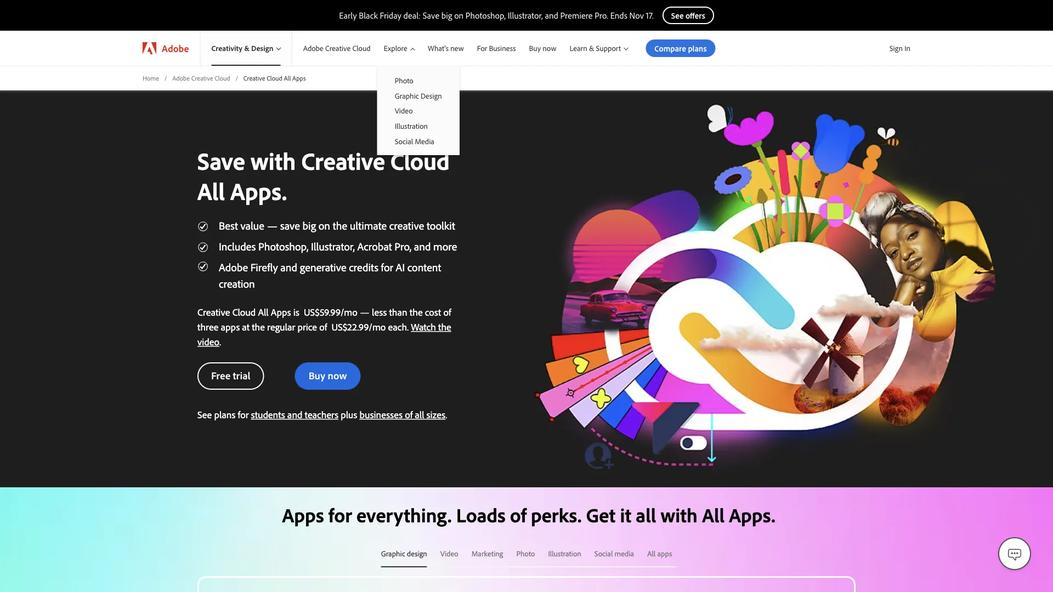 Task type: describe. For each thing, give the bounding box(es) containing it.
video
[[198, 336, 220, 348]]

free trial link
[[198, 363, 264, 390]]

friday
[[380, 10, 402, 21]]

less
[[372, 306, 387, 319]]

best value — save big on the ultimate creative toolkit
[[219, 218, 456, 232]]

0 vertical spatial illustrator,
[[508, 10, 543, 21]]

0 vertical spatial on
[[455, 10, 464, 21]]

design inside popup button
[[251, 43, 274, 53]]

three
[[198, 321, 219, 333]]

1 vertical spatial 99
[[359, 321, 369, 333]]

of down 59
[[320, 321, 327, 333]]

and right pro,
[[414, 239, 431, 253]]

creativity & design
[[212, 43, 274, 53]]

adobe inside adobe link
[[162, 42, 189, 54]]

1 horizontal spatial for
[[329, 503, 352, 528]]

creativity
[[212, 43, 243, 53]]

circled checkmark bullet point image for adobe
[[198, 261, 209, 272]]

0 vertical spatial —
[[267, 218, 278, 232]]

graphic design link
[[377, 88, 460, 103]]

illustration inside group
[[395, 121, 428, 131]]

creativity & design button
[[201, 31, 292, 66]]

deal:
[[404, 10, 421, 21]]

sizes
[[427, 409, 446, 421]]

graphic for graphic design
[[395, 91, 419, 100]]

for
[[477, 43, 488, 53]]

tab list containing graphic design
[[377, 542, 677, 568]]

all apps
[[648, 549, 673, 559]]

us$ 22 . 99 /mo each.
[[332, 321, 411, 333]]

1 vertical spatial design
[[421, 91, 442, 100]]

the right the at
[[252, 321, 265, 333]]

value
[[241, 218, 264, 232]]

0 vertical spatial adobe creative cloud link
[[292, 31, 377, 66]]

design
[[407, 549, 428, 559]]

1 vertical spatial photoshop,
[[258, 239, 309, 253]]

& for learn
[[589, 43, 595, 53]]

free
[[211, 369, 231, 382]]

group containing photo
[[377, 66, 460, 155]]

graphic design
[[381, 549, 428, 559]]

support
[[596, 43, 621, 53]]

includes photoshop, illustrator, acrobat pro, and more
[[219, 239, 457, 253]]

free trial
[[211, 369, 251, 382]]

trial
[[233, 369, 251, 382]]

media
[[615, 549, 635, 559]]

social for social media
[[595, 549, 613, 559]]

sign in button
[[888, 39, 913, 58]]

best
[[219, 218, 238, 232]]

media
[[415, 136, 435, 146]]

and left premiere
[[545, 10, 559, 21]]

businesses of all sizes link
[[360, 409, 446, 421]]

generative
[[300, 260, 347, 274]]

watch the video link
[[198, 321, 452, 348]]

credits
[[349, 260, 379, 274]]

0 vertical spatial now
[[543, 43, 557, 53]]

sign in
[[890, 43, 911, 53]]

1 vertical spatial with
[[661, 503, 698, 528]]

and left teachers
[[288, 409, 303, 421]]

0 horizontal spatial big
[[303, 218, 316, 232]]

1 vertical spatial adobe creative cloud link
[[172, 74, 230, 83]]

cloud down the 'black' on the top left of page
[[353, 43, 371, 53]]

1 horizontal spatial all
[[636, 503, 657, 528]]

price
[[298, 321, 317, 333]]

apps for creative cloud all apps
[[293, 74, 306, 82]]

photo inside tab list
[[517, 549, 535, 559]]

0 vertical spatial /mo
[[341, 306, 358, 319]]

business
[[489, 43, 516, 53]]

plans
[[214, 409, 236, 421]]

all inside tab list
[[648, 549, 656, 559]]

content
[[408, 260, 442, 274]]

1 vertical spatial buy now
[[309, 369, 347, 382]]

and inside adobe firefly and generative credits for ai content creation
[[281, 260, 297, 274]]

adobe inside adobe firefly and generative credits for ai content creation
[[219, 260, 248, 274]]

1 horizontal spatial buy now
[[529, 43, 557, 53]]

photo link
[[377, 73, 460, 88]]

for business
[[477, 43, 516, 53]]

learn & support button
[[563, 31, 635, 66]]

graphic for graphic design
[[381, 549, 405, 559]]

the inside watch the video
[[439, 321, 452, 333]]

illustration link
[[377, 118, 460, 134]]

apps for everything. loads of perks. get it all with all apps.
[[278, 503, 776, 528]]

loads
[[456, 503, 506, 528]]

early black friday deal: save big on photoshop, illustrator, and premiere pro. ends nov 17.
[[339, 10, 654, 21]]

toolkit
[[427, 218, 456, 232]]

adobe up creative cloud all apps
[[303, 43, 324, 53]]

circled checkmark bullet point image for includes
[[198, 242, 209, 253]]

cloud down 'creativity'
[[215, 74, 230, 82]]

1 horizontal spatial photoshop,
[[466, 10, 506, 21]]

buy for the bottom buy now link
[[309, 369, 326, 382]]

adobe link
[[132, 31, 200, 66]]

apps inside tab list
[[658, 549, 673, 559]]

what's new
[[428, 43, 464, 53]]

in
[[905, 43, 911, 53]]

creation
[[219, 277, 255, 291]]

save
[[280, 218, 300, 232]]

of right cost
[[444, 306, 451, 319]]

plus
[[341, 409, 358, 421]]

0 horizontal spatial adobe creative cloud
[[172, 74, 230, 82]]

than
[[389, 306, 408, 319]]

cloud inside save with creative cloud all apps.
[[391, 146, 450, 176]]

explore button
[[377, 31, 422, 66]]

22
[[348, 321, 357, 333]]

it
[[620, 503, 632, 528]]

get
[[587, 503, 616, 528]]

early
[[339, 10, 357, 21]]

pro.
[[595, 10, 609, 21]]

cloud down creativity & design popup button
[[267, 74, 283, 82]]

learn & support
[[570, 43, 621, 53]]

1 vertical spatial on
[[319, 218, 330, 232]]

ultimate
[[350, 218, 387, 232]]

illustration inside tab list
[[549, 549, 582, 559]]

1 horizontal spatial buy now link
[[523, 31, 563, 66]]



Task type: locate. For each thing, give the bounding box(es) containing it.
1 horizontal spatial design
[[421, 91, 442, 100]]

buy up teachers
[[309, 369, 326, 382]]

at
[[242, 321, 250, 333]]

1 vertical spatial /mo
[[369, 321, 386, 333]]

1 horizontal spatial on
[[455, 10, 464, 21]]

apps inside — less than the cost of three apps at the regular price of
[[221, 321, 240, 333]]

adobe creative cloud down early
[[303, 43, 371, 53]]

design
[[251, 43, 274, 53], [421, 91, 442, 100]]

— left less
[[360, 306, 370, 319]]

0 horizontal spatial illustrator,
[[311, 239, 355, 253]]

2 vertical spatial apps
[[282, 503, 324, 528]]

0 horizontal spatial buy now
[[309, 369, 347, 382]]

us$
[[304, 306, 320, 319], [332, 321, 348, 333]]

0 vertical spatial with
[[251, 146, 296, 176]]

creative
[[390, 218, 424, 232]]

1 vertical spatial buy now link
[[295, 363, 361, 390]]

and right firefly
[[281, 260, 297, 274]]

1 horizontal spatial illustration
[[549, 549, 582, 559]]

graphic design
[[395, 91, 442, 100]]

0 horizontal spatial apps
[[221, 321, 240, 333]]

video inside tab list
[[441, 549, 459, 559]]

— left the save
[[267, 218, 278, 232]]

& for creativity
[[244, 43, 250, 53]]

2 horizontal spatial for
[[381, 260, 393, 274]]

2 vertical spatial for
[[329, 503, 352, 528]]

— inside — less than the cost of three apps at the regular price of
[[360, 306, 370, 319]]

0 vertical spatial for
[[381, 260, 393, 274]]

creative inside save with creative cloud all apps.
[[302, 146, 385, 176]]

apps.
[[230, 176, 287, 206], [730, 503, 776, 528]]

circled checkmark bullet point image for best
[[198, 221, 209, 232]]

1 horizontal spatial now
[[543, 43, 557, 53]]

all right it
[[636, 503, 657, 528]]

illustration down perks.
[[549, 549, 582, 559]]

1 vertical spatial apps.
[[730, 503, 776, 528]]

video link
[[377, 103, 460, 118]]

0 horizontal spatial social
[[395, 136, 413, 146]]

nov
[[630, 10, 644, 21]]

illustrator,
[[508, 10, 543, 21], [311, 239, 355, 253]]

buy now up see plans for students and teachers plus businesses of all sizes .
[[309, 369, 347, 382]]

save with creative cloud all apps.
[[198, 146, 450, 206]]

1 vertical spatial us$
[[332, 321, 348, 333]]

us$59.99 per month per license element
[[304, 306, 358, 319]]

99 right 22
[[359, 321, 369, 333]]

1 vertical spatial photo
[[517, 549, 535, 559]]

with
[[251, 146, 296, 176], [661, 503, 698, 528]]

buy right business
[[529, 43, 541, 53]]

illustrator, down best value — save big on the ultimate creative toolkit
[[311, 239, 355, 253]]

apps. inside save with creative cloud all apps.
[[230, 176, 287, 206]]

all inside save with creative cloud all apps.
[[198, 176, 225, 206]]

1 vertical spatial adobe creative cloud
[[172, 74, 230, 82]]

graphic down photo link
[[395, 91, 419, 100]]

learn
[[570, 43, 588, 53]]

all
[[415, 409, 425, 421], [636, 503, 657, 528]]

0 vertical spatial video
[[395, 106, 413, 116]]

0 vertical spatial apps
[[221, 321, 240, 333]]

the down cost
[[439, 321, 452, 333]]

1 horizontal spatial apps
[[658, 549, 673, 559]]

/mo up 22
[[341, 306, 358, 319]]

circled checkmark bullet point image
[[198, 221, 209, 232], [198, 242, 209, 253], [198, 261, 209, 272]]

& right 'creativity'
[[244, 43, 250, 53]]

with inside save with creative cloud all apps.
[[251, 146, 296, 176]]

illustrator, up business
[[508, 10, 543, 21]]

1 vertical spatial social
[[595, 549, 613, 559]]

of
[[444, 306, 451, 319], [320, 321, 327, 333], [405, 409, 413, 421], [510, 503, 527, 528]]

is
[[293, 306, 300, 319]]

the up includes photoshop, illustrator, acrobat pro, and more
[[333, 218, 347, 232]]

— less than the cost of three apps at the regular price of
[[198, 306, 451, 333]]

photo right marketing
[[517, 549, 535, 559]]

0 vertical spatial photoshop,
[[466, 10, 506, 21]]

creative cloud all apps
[[244, 74, 306, 82]]

what's new link
[[422, 31, 471, 66]]

0 vertical spatial big
[[442, 10, 453, 21]]

ai
[[396, 260, 405, 274]]

sign
[[890, 43, 903, 53]]

0 horizontal spatial video
[[395, 106, 413, 116]]

social left the media at the right bottom of the page
[[595, 549, 613, 559]]

group
[[377, 66, 460, 155]]

premiere
[[561, 10, 593, 21]]

apps
[[221, 321, 240, 333], [658, 549, 673, 559]]

0 horizontal spatial buy now link
[[295, 363, 361, 390]]

firefly
[[251, 260, 278, 274]]

photoshop, up "for"
[[466, 10, 506, 21]]

0 horizontal spatial on
[[319, 218, 330, 232]]

1 vertical spatial apps
[[271, 306, 291, 319]]

save inside save with creative cloud all apps.
[[198, 146, 245, 176]]

now left learn
[[543, 43, 557, 53]]

1 horizontal spatial —
[[360, 306, 370, 319]]

adobe left 'creativity'
[[162, 42, 189, 54]]

59
[[320, 306, 329, 319]]

0 horizontal spatial with
[[251, 146, 296, 176]]

photoshop, down the save
[[258, 239, 309, 253]]

0 horizontal spatial design
[[251, 43, 274, 53]]

99 right 59
[[331, 306, 341, 319]]

0 vertical spatial graphic
[[395, 91, 419, 100]]

0 vertical spatial social
[[395, 136, 413, 146]]

social media
[[595, 549, 635, 559]]

all left sizes
[[415, 409, 425, 421]]

marketing
[[472, 549, 504, 559]]

each.
[[388, 321, 409, 333]]

the up watch
[[410, 306, 423, 319]]

adobe creative cloud link
[[292, 31, 377, 66], [172, 74, 230, 83]]

0 horizontal spatial 99
[[331, 306, 341, 319]]

big right the save
[[303, 218, 316, 232]]

1 horizontal spatial apps.
[[730, 503, 776, 528]]

/mo down less
[[369, 321, 386, 333]]

0 horizontal spatial now
[[328, 369, 347, 382]]

of left sizes
[[405, 409, 413, 421]]

students and teachers link
[[251, 409, 339, 421]]

1 horizontal spatial adobe creative cloud
[[303, 43, 371, 53]]

1 horizontal spatial big
[[442, 10, 453, 21]]

0 vertical spatial apps.
[[230, 176, 287, 206]]

creative cloud all apps is us$ 59 . 99 /mo
[[198, 306, 358, 319]]

for inside adobe firefly and generative credits for ai content creation
[[381, 260, 393, 274]]

perks.
[[531, 503, 582, 528]]

0 horizontal spatial /mo
[[341, 306, 358, 319]]

1 vertical spatial video
[[441, 549, 459, 559]]

0 vertical spatial apps
[[293, 74, 306, 82]]

/mo
[[341, 306, 358, 319], [369, 321, 386, 333]]

on up includes photoshop, illustrator, acrobat pro, and more
[[319, 218, 330, 232]]

.
[[329, 306, 331, 319], [357, 321, 359, 333], [220, 336, 221, 348], [446, 409, 448, 421]]

for business link
[[471, 31, 523, 66]]

includes
[[219, 239, 256, 253]]

1 horizontal spatial adobe creative cloud link
[[292, 31, 377, 66]]

more
[[434, 239, 457, 253]]

0 horizontal spatial adobe creative cloud link
[[172, 74, 230, 83]]

video inside group
[[395, 106, 413, 116]]

acrobat
[[358, 239, 392, 253]]

adobe right home
[[172, 74, 190, 82]]

home link
[[143, 74, 159, 83]]

3 circled checkmark bullet point image from the top
[[198, 261, 209, 272]]

—
[[267, 218, 278, 232], [360, 306, 370, 319]]

1 vertical spatial circled checkmark bullet point image
[[198, 242, 209, 253]]

see
[[198, 409, 212, 421]]

us$ down the us$59.99 per month per license element
[[332, 321, 348, 333]]

video
[[395, 106, 413, 116], [441, 549, 459, 559]]

now
[[543, 43, 557, 53], [328, 369, 347, 382]]

apps left the at
[[221, 321, 240, 333]]

all
[[284, 74, 291, 82], [198, 176, 225, 206], [258, 306, 269, 319], [703, 503, 725, 528], [648, 549, 656, 559]]

adobe creative cloud
[[303, 43, 371, 53], [172, 74, 230, 82]]

cloud up the at
[[233, 306, 256, 319]]

0 vertical spatial us$
[[304, 306, 320, 319]]

0 horizontal spatial apps.
[[230, 176, 287, 206]]

social left media
[[395, 136, 413, 146]]

2 & from the left
[[589, 43, 595, 53]]

now up the plus
[[328, 369, 347, 382]]

home
[[143, 74, 159, 82]]

apps for creative cloud all apps is us$ 59 . 99 /mo
[[271, 306, 291, 319]]

see plans for students and teachers plus businesses of all sizes .
[[198, 409, 448, 421]]

& right learn
[[589, 43, 595, 53]]

1 vertical spatial big
[[303, 218, 316, 232]]

0 horizontal spatial &
[[244, 43, 250, 53]]

video down "graphic design" link
[[395, 106, 413, 116]]

1 horizontal spatial illustrator,
[[508, 10, 543, 21]]

watch the video
[[198, 321, 452, 348]]

graphic left design
[[381, 549, 405, 559]]

cloud down illustration link
[[391, 146, 450, 176]]

cost
[[425, 306, 441, 319]]

1 horizontal spatial save
[[423, 10, 440, 21]]

pro,
[[395, 239, 412, 253]]

black
[[359, 10, 378, 21]]

17.
[[647, 10, 654, 21]]

0 horizontal spatial photo
[[395, 76, 414, 85]]

0 horizontal spatial illustration
[[395, 121, 428, 131]]

99
[[331, 306, 341, 319], [359, 321, 369, 333]]

0 vertical spatial 99
[[331, 306, 341, 319]]

& inside popup button
[[589, 43, 595, 53]]

0 horizontal spatial —
[[267, 218, 278, 232]]

for
[[381, 260, 393, 274], [238, 409, 249, 421], [329, 503, 352, 528]]

1 & from the left
[[244, 43, 250, 53]]

0 vertical spatial buy
[[529, 43, 541, 53]]

on
[[455, 10, 464, 21], [319, 218, 330, 232]]

and
[[545, 10, 559, 21], [414, 239, 431, 253], [281, 260, 297, 274], [288, 409, 303, 421]]

buy now link left learn
[[523, 31, 563, 66]]

what's
[[428, 43, 449, 53]]

watch
[[411, 321, 436, 333]]

us$ up price
[[304, 306, 320, 319]]

students
[[251, 409, 285, 421]]

graphic inside tab list
[[381, 549, 405, 559]]

1 vertical spatial graphic
[[381, 549, 405, 559]]

1 horizontal spatial &
[[589, 43, 595, 53]]

0 horizontal spatial us$
[[304, 306, 320, 319]]

ends
[[611, 10, 628, 21]]

buy for the rightmost buy now link
[[529, 43, 541, 53]]

0 vertical spatial illustration
[[395, 121, 428, 131]]

1 horizontal spatial us$
[[332, 321, 348, 333]]

graphic inside group
[[395, 91, 419, 100]]

1 vertical spatial —
[[360, 306, 370, 319]]

1 vertical spatial for
[[238, 409, 249, 421]]

0 horizontal spatial buy
[[309, 369, 326, 382]]

0 vertical spatial circled checkmark bullet point image
[[198, 221, 209, 232]]

adobe creative cloud link down early
[[292, 31, 377, 66]]

social inside tab list
[[595, 549, 613, 559]]

1 horizontal spatial social
[[595, 549, 613, 559]]

everything.
[[357, 503, 452, 528]]

big up what's new
[[442, 10, 453, 21]]

0 vertical spatial save
[[423, 10, 440, 21]]

1 horizontal spatial 99
[[359, 321, 369, 333]]

adobe creative cloud down 'creativity'
[[172, 74, 230, 82]]

1 vertical spatial illustration
[[549, 549, 582, 559]]

buy
[[529, 43, 541, 53], [309, 369, 326, 382]]

0 horizontal spatial photoshop,
[[258, 239, 309, 253]]

buy now
[[529, 43, 557, 53], [309, 369, 347, 382]]

buy now link up see plans for students and teachers plus businesses of all sizes .
[[295, 363, 361, 390]]

adobe up creation
[[219, 260, 248, 274]]

adobe creative cloud link down 'creativity'
[[172, 74, 230, 83]]

0 vertical spatial design
[[251, 43, 274, 53]]

new
[[451, 43, 464, 53]]

video right design
[[441, 549, 459, 559]]

us$22.99 per month per license element
[[332, 321, 386, 333]]

big
[[442, 10, 453, 21], [303, 218, 316, 232]]

1 vertical spatial illustrator,
[[311, 239, 355, 253]]

design up creative cloud all apps
[[251, 43, 274, 53]]

illustration up social media
[[395, 121, 428, 131]]

1 vertical spatial now
[[328, 369, 347, 382]]

on up new
[[455, 10, 464, 21]]

1 horizontal spatial photo
[[517, 549, 535, 559]]

apps right the media at the right bottom of the page
[[658, 549, 673, 559]]

adobe firefly and generative credits for ai content creation
[[219, 260, 442, 291]]

1 vertical spatial save
[[198, 146, 245, 176]]

2 vertical spatial circled checkmark bullet point image
[[198, 261, 209, 272]]

0 horizontal spatial all
[[415, 409, 425, 421]]

photo up graphic design
[[395, 76, 414, 85]]

0 horizontal spatial for
[[238, 409, 249, 421]]

social media
[[395, 136, 435, 146]]

regular
[[267, 321, 295, 333]]

& inside popup button
[[244, 43, 250, 53]]

2 circled checkmark bullet point image from the top
[[198, 242, 209, 253]]

tab list
[[377, 542, 677, 568]]

social for social media
[[395, 136, 413, 146]]

0 vertical spatial buy now link
[[523, 31, 563, 66]]

1 vertical spatial buy
[[309, 369, 326, 382]]

buy now left learn
[[529, 43, 557, 53]]

0 vertical spatial adobe creative cloud
[[303, 43, 371, 53]]

of right "loads"
[[510, 503, 527, 528]]

buy now link
[[523, 31, 563, 66], [295, 363, 361, 390]]

0 vertical spatial all
[[415, 409, 425, 421]]

design down photo link
[[421, 91, 442, 100]]

teachers
[[305, 409, 339, 421]]

photo inside photo link
[[395, 76, 414, 85]]

1 circled checkmark bullet point image from the top
[[198, 221, 209, 232]]

1 horizontal spatial with
[[661, 503, 698, 528]]



Task type: vqa. For each thing, say whether or not it's contained in the screenshot.
leftmost /mo
yes



